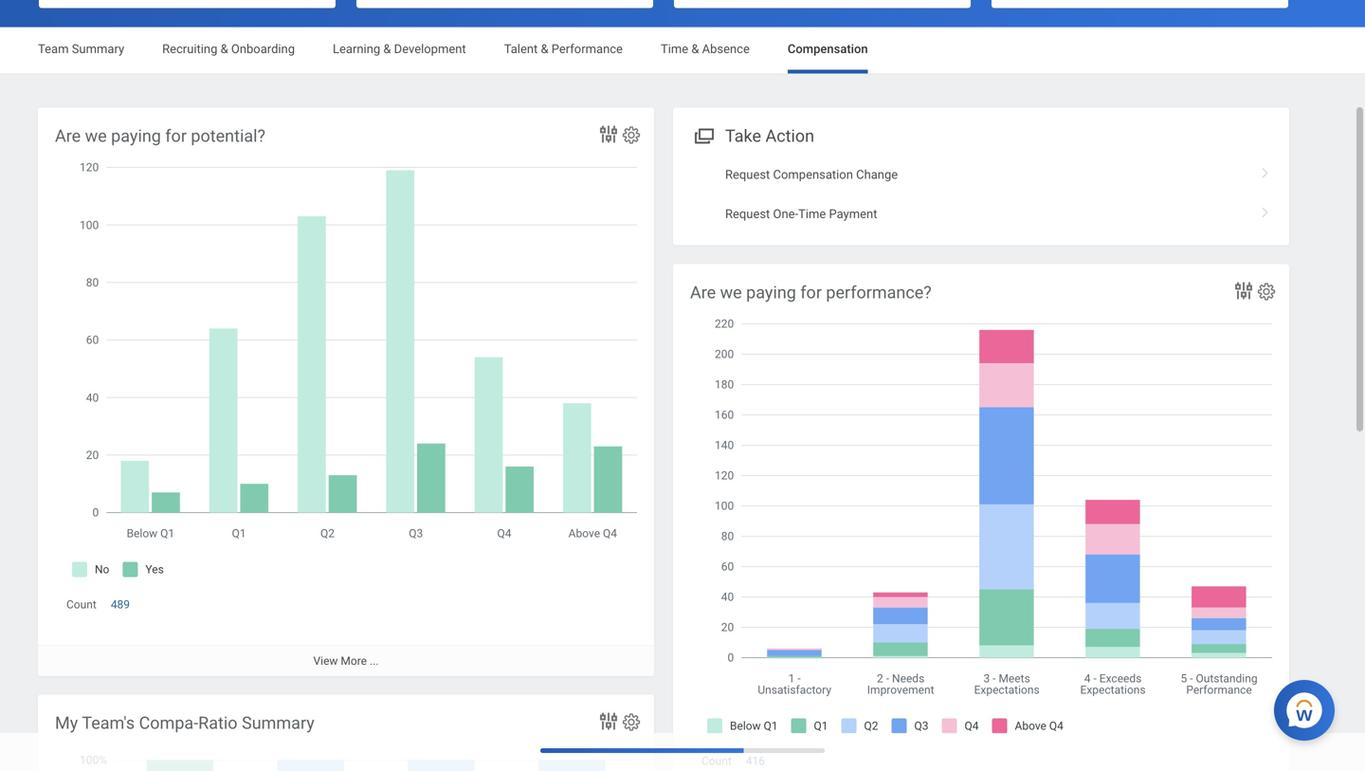 Task type: describe. For each thing, give the bounding box(es) containing it.
& for recruiting
[[221, 42, 228, 56]]

menu group image
[[691, 122, 716, 147]]

& for time
[[692, 42, 699, 56]]

489 button
[[111, 597, 133, 612]]

my team's compa-ratio summary element
[[38, 695, 654, 771]]

1 horizontal spatial summary
[[242, 713, 315, 733]]

configure and view chart data image
[[598, 710, 620, 733]]

time & absence
[[661, 42, 750, 56]]

take
[[726, 126, 762, 146]]

configure are we paying for performance? image
[[1257, 281, 1278, 302]]

are we paying for performance? element
[[673, 264, 1290, 771]]

learning
[[333, 42, 381, 56]]

payment
[[829, 207, 878, 221]]

compensation inside "link"
[[774, 168, 854, 182]]

tab list containing team summary
[[19, 28, 1347, 74]]

are we paying for potential? element
[[38, 108, 654, 676]]

view more ... link
[[38, 645, 654, 676]]

take action
[[726, 126, 815, 146]]

action
[[766, 126, 815, 146]]

0 horizontal spatial summary
[[72, 42, 124, 56]]

potential?
[[191, 126, 266, 146]]

recruiting
[[162, 42, 218, 56]]

we for are we paying for performance?
[[721, 283, 742, 303]]

configure and view chart data image for are we paying for potential?
[[598, 123, 620, 146]]

performance
[[552, 42, 623, 56]]

paying for potential?
[[111, 126, 161, 146]]

team
[[38, 42, 69, 56]]

0 vertical spatial compensation
[[788, 42, 868, 56]]

chevron right image
[[1254, 200, 1279, 219]]

onboarding
[[231, 42, 295, 56]]

my
[[55, 713, 78, 733]]

one-
[[774, 207, 799, 221]]

count for are we paying for performance?
[[702, 755, 732, 768]]

configure my team's compa-ratio summary image
[[621, 712, 642, 733]]

& for talent
[[541, 42, 549, 56]]

talent
[[504, 42, 538, 56]]



Task type: vqa. For each thing, say whether or not it's contained in the screenshot.
items
no



Task type: locate. For each thing, give the bounding box(es) containing it.
1 request from the top
[[726, 168, 770, 182]]

count left 416
[[702, 755, 732, 768]]

configure and view chart data image left configure are we paying for performance? icon
[[1233, 279, 1256, 302]]

request
[[726, 168, 770, 182], [726, 207, 770, 221]]

1 vertical spatial we
[[721, 283, 742, 303]]

more
[[341, 654, 367, 668]]

& left absence
[[692, 42, 699, 56]]

0 vertical spatial time
[[661, 42, 689, 56]]

2 request from the top
[[726, 207, 770, 221]]

tab list
[[19, 28, 1347, 74]]

we for are we paying for potential?
[[85, 126, 107, 146]]

4 & from the left
[[692, 42, 699, 56]]

0 horizontal spatial count
[[66, 598, 97, 611]]

for left performance? on the top of page
[[801, 283, 822, 303]]

view
[[313, 654, 338, 668]]

list
[[673, 155, 1290, 234]]

paying
[[111, 126, 161, 146], [747, 283, 797, 303]]

0 horizontal spatial we
[[85, 126, 107, 146]]

team summary
[[38, 42, 124, 56]]

configure are we paying for potential? image
[[621, 125, 642, 146]]

0 vertical spatial count
[[66, 598, 97, 611]]

1 horizontal spatial are
[[691, 283, 716, 303]]

request inside "link"
[[726, 168, 770, 182]]

time down request compensation change at the top of the page
[[799, 207, 826, 221]]

compensation
[[788, 42, 868, 56], [774, 168, 854, 182]]

0 vertical spatial request
[[726, 168, 770, 182]]

time inside list
[[799, 207, 826, 221]]

chevron right image
[[1254, 161, 1279, 180]]

0 vertical spatial are
[[55, 126, 81, 146]]

ratio
[[198, 713, 238, 733]]

0 vertical spatial for
[[165, 126, 187, 146]]

request one-time payment link
[[673, 194, 1290, 234]]

1 horizontal spatial we
[[721, 283, 742, 303]]

1 horizontal spatial configure and view chart data image
[[1233, 279, 1256, 302]]

recruiting & onboarding
[[162, 42, 295, 56]]

1 horizontal spatial time
[[799, 207, 826, 221]]

0 horizontal spatial time
[[661, 42, 689, 56]]

configure and view chart data image for are we paying for performance?
[[1233, 279, 1256, 302]]

2 & from the left
[[384, 42, 391, 56]]

1 vertical spatial paying
[[747, 283, 797, 303]]

& right 'learning' at top
[[384, 42, 391, 56]]

summary right team
[[72, 42, 124, 56]]

& for learning
[[384, 42, 391, 56]]

& right the recruiting
[[221, 42, 228, 56]]

request left one-
[[726, 207, 770, 221]]

my team's compa-ratio summary
[[55, 713, 315, 733]]

request for request compensation change
[[726, 168, 770, 182]]

416
[[746, 755, 765, 768]]

configure and view chart data image inside are we paying for performance? element
[[1233, 279, 1256, 302]]

are we paying for potential?
[[55, 126, 266, 146]]

count for are we paying for potential?
[[66, 598, 97, 611]]

count inside are we paying for potential? element
[[66, 598, 97, 611]]

configure and view chart data image left configure are we paying for potential? image
[[598, 123, 620, 146]]

1 & from the left
[[221, 42, 228, 56]]

are
[[55, 126, 81, 146], [691, 283, 716, 303]]

learning & development
[[333, 42, 466, 56]]

summary right ratio
[[242, 713, 315, 733]]

are for are we paying for potential?
[[55, 126, 81, 146]]

1 vertical spatial configure and view chart data image
[[1233, 279, 1256, 302]]

1 vertical spatial count
[[702, 755, 732, 768]]

&
[[221, 42, 228, 56], [384, 42, 391, 56], [541, 42, 549, 56], [692, 42, 699, 56]]

count
[[66, 598, 97, 611], [702, 755, 732, 768]]

are we paying for performance?
[[691, 283, 932, 303]]

configure and view chart data image
[[598, 123, 620, 146], [1233, 279, 1256, 302]]

we
[[85, 126, 107, 146], [721, 283, 742, 303]]

request compensation change link
[[673, 155, 1290, 194]]

1 vertical spatial summary
[[242, 713, 315, 733]]

0 vertical spatial paying
[[111, 126, 161, 146]]

view more ...
[[313, 654, 379, 668]]

performance?
[[826, 283, 932, 303]]

paying down one-
[[747, 283, 797, 303]]

1 vertical spatial request
[[726, 207, 770, 221]]

...
[[370, 654, 379, 668]]

1 vertical spatial compensation
[[774, 168, 854, 182]]

compa-
[[139, 713, 198, 733]]

1 vertical spatial are
[[691, 283, 716, 303]]

for
[[165, 126, 187, 146], [801, 283, 822, 303]]

489
[[111, 598, 130, 611]]

count inside are we paying for performance? element
[[702, 755, 732, 768]]

are for are we paying for performance?
[[691, 283, 716, 303]]

0 vertical spatial we
[[85, 126, 107, 146]]

time left absence
[[661, 42, 689, 56]]

0 horizontal spatial paying
[[111, 126, 161, 146]]

1 horizontal spatial count
[[702, 755, 732, 768]]

count left 489
[[66, 598, 97, 611]]

0 vertical spatial summary
[[72, 42, 124, 56]]

1 horizontal spatial paying
[[747, 283, 797, 303]]

0 horizontal spatial are
[[55, 126, 81, 146]]

request one-time payment
[[726, 207, 878, 221]]

request compensation change
[[726, 168, 898, 182]]

3 & from the left
[[541, 42, 549, 56]]

for for potential?
[[165, 126, 187, 146]]

request for request one-time payment
[[726, 207, 770, 221]]

development
[[394, 42, 466, 56]]

1 vertical spatial for
[[801, 283, 822, 303]]

416 button
[[746, 754, 768, 769]]

paying for performance?
[[747, 283, 797, 303]]

for left potential?
[[165, 126, 187, 146]]

time
[[661, 42, 689, 56], [799, 207, 826, 221]]

change
[[857, 168, 898, 182]]

1 horizontal spatial for
[[801, 283, 822, 303]]

paying left potential?
[[111, 126, 161, 146]]

0 vertical spatial configure and view chart data image
[[598, 123, 620, 146]]

0 horizontal spatial configure and view chart data image
[[598, 123, 620, 146]]

1 vertical spatial time
[[799, 207, 826, 221]]

team's
[[82, 713, 135, 733]]

0 horizontal spatial for
[[165, 126, 187, 146]]

talent & performance
[[504, 42, 623, 56]]

& right talent
[[541, 42, 549, 56]]

for for performance?
[[801, 283, 822, 303]]

request down take
[[726, 168, 770, 182]]

absence
[[703, 42, 750, 56]]

configure and view chart data image inside are we paying for potential? element
[[598, 123, 620, 146]]

summary
[[72, 42, 124, 56], [242, 713, 315, 733]]

list containing request compensation change
[[673, 155, 1290, 234]]



